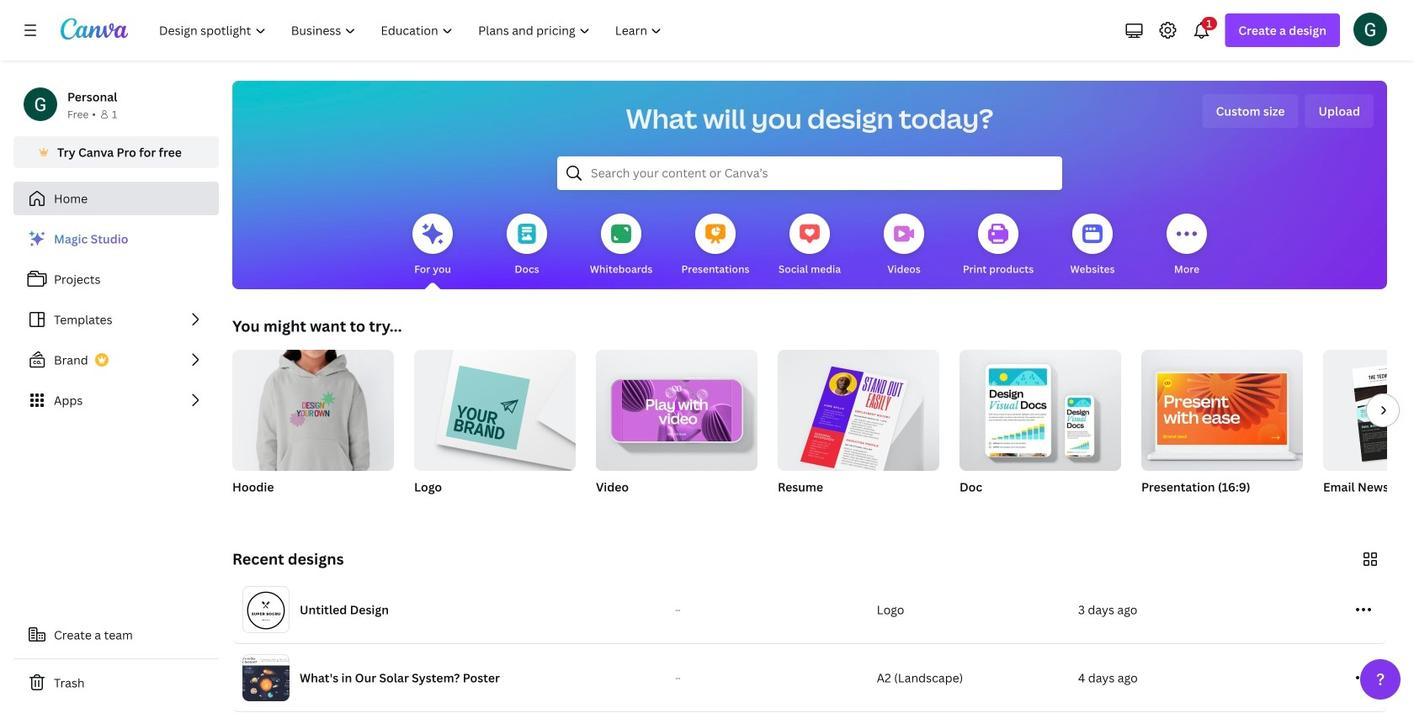 Task type: vqa. For each thing, say whether or not it's contained in the screenshot.
'group'
yes



Task type: describe. For each thing, give the bounding box(es) containing it.
top level navigation element
[[148, 13, 676, 47]]

greg robinson image
[[1353, 12, 1387, 46]]



Task type: locate. For each thing, give the bounding box(es) containing it.
None search field
[[557, 157, 1062, 190]]

Search search field
[[591, 157, 1029, 189]]

group
[[232, 343, 394, 517], [232, 343, 394, 471], [414, 343, 576, 517], [414, 343, 576, 471], [596, 343, 758, 517], [596, 343, 758, 471], [778, 343, 939, 517], [778, 343, 939, 479], [960, 350, 1121, 517], [960, 350, 1121, 471], [1141, 350, 1303, 517], [1323, 350, 1414, 517]]

list
[[13, 222, 219, 417]]



